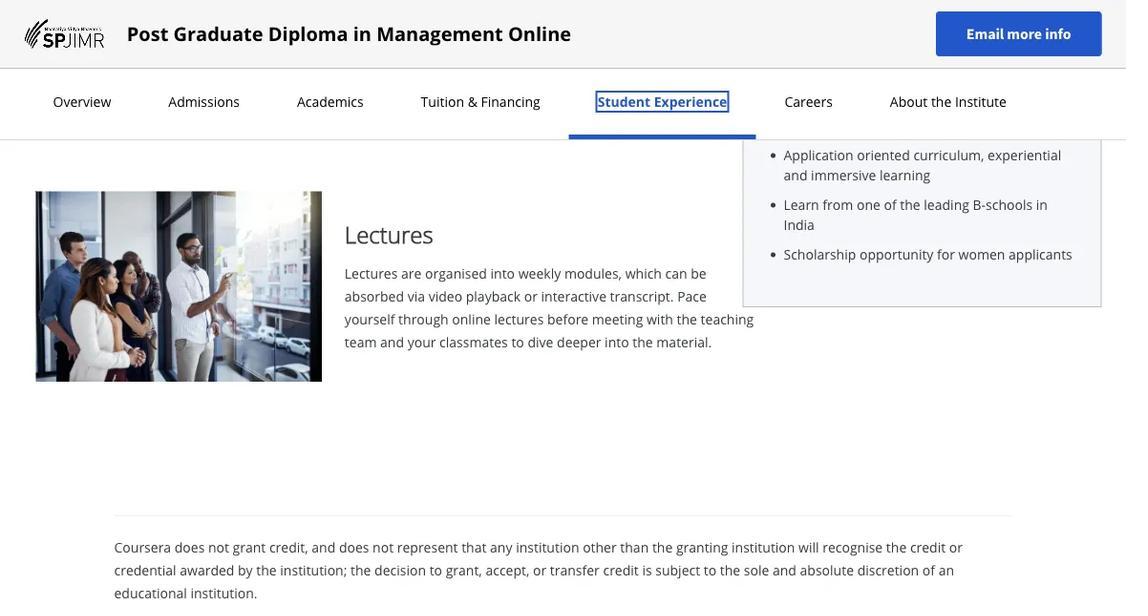 Task type: locate. For each thing, give the bounding box(es) containing it.
application oriented curriculum, experiential and immersive learning list item
[[784, 145, 1078, 185]]

1 vertical spatial with
[[647, 310, 673, 328]]

1 vertical spatial of
[[923, 561, 935, 579]]

and inside application oriented curriculum, experiential and immersive learning
[[784, 166, 808, 184]]

decision
[[375, 561, 426, 579]]

the down grant
[[256, 561, 277, 579]]

1 horizontal spatial through
[[525, 1, 575, 19]]

1 vertical spatial by
[[238, 561, 253, 579]]

lectures up are
[[345, 219, 433, 250]]

1 does from the left
[[175, 538, 205, 556]]

immersive
[[811, 166, 876, 184]]

through up your
[[399, 310, 449, 328]]

and up institution;
[[312, 538, 336, 556]]

tuition
[[421, 93, 464, 111]]

into
[[491, 264, 515, 282], [605, 333, 629, 351]]

us
[[988, 0, 1002, 9]]

before
[[547, 310, 589, 328]]

list
[[774, 116, 1078, 265]]

academics
[[297, 93, 364, 111]]

the left decision
[[351, 561, 371, 579]]

b-
[[973, 196, 986, 214]]

tuition & financing link
[[415, 93, 546, 111]]

represent
[[397, 538, 458, 556]]

careers
[[785, 93, 833, 111]]

video
[[429, 287, 463, 305]]

absolute
[[800, 561, 854, 579]]

please
[[906, 0, 947, 9]]

with down the transcript.
[[647, 310, 673, 328]]

other
[[583, 538, 617, 556]]

0 vertical spatial of
[[884, 196, 897, 214]]

2 lectures from the top
[[345, 264, 398, 282]]

team
[[345, 333, 377, 351]]

scholarship opportunity for women applicants
[[784, 246, 1073, 264]]

to down the represent
[[430, 561, 442, 579]]

0 vertical spatial by
[[658, 24, 673, 42]]

email
[[967, 24, 1004, 43]]

to left dive
[[512, 333, 524, 351]]

lectures
[[494, 310, 544, 328]]

interact with fellow students through course discussion forums. get access to every question asked and answered by previous students.
[[345, 1, 741, 65]]

at
[[1006, 0, 1018, 9]]

the
[[931, 93, 952, 111], [900, 196, 921, 214], [677, 310, 697, 328], [633, 333, 653, 351], [652, 538, 673, 556], [886, 538, 907, 556], [256, 561, 277, 579], [351, 561, 371, 579], [720, 561, 741, 579]]

the up discretion
[[886, 538, 907, 556]]

0 vertical spatial with
[[396, 1, 423, 19]]

have
[[805, 0, 835, 9]]

1 vertical spatial or
[[950, 538, 963, 556]]

through up asked
[[525, 1, 575, 19]]

to inside interact with fellow students through course discussion forums. get access to every question asked and answered by previous students.
[[414, 24, 427, 42]]

through
[[525, 1, 575, 19], [399, 310, 449, 328]]

1 horizontal spatial in
[[1036, 196, 1048, 214]]

by
[[658, 24, 673, 42], [238, 561, 253, 579]]

discussion
[[624, 1, 689, 19]]

interact
[[345, 1, 393, 19]]

1 horizontal spatial institution
[[732, 538, 795, 556]]

does up awarded
[[175, 538, 205, 556]]

lectures inside lectures are organised into weekly modules, which can be absorbed via video playback or interactive transcript. pace yourself through online lectures before meeting with the teaching team and your classmates to dive deeper into the material.
[[345, 264, 398, 282]]

grant
[[233, 538, 266, 556]]

lectures up absorbed
[[345, 264, 398, 282]]

0 horizontal spatial credit
[[603, 561, 639, 579]]

if you have questions, please email us at admissions.pgdmonline@spjimr.org
[[767, 0, 1018, 32]]

and down 'course'
[[566, 24, 590, 42]]

does
[[175, 538, 205, 556], [339, 538, 369, 556]]

of inside coursera does not grant credit, and does not represent that any institution other than the granting institution will recognise the credit or credential awarded by the institution; the decision to grant, accept, or transfer credit is subject to the sole and absolute discretion of an educational institution.
[[923, 561, 935, 579]]

applicants
[[1009, 246, 1073, 264]]

1 vertical spatial through
[[399, 310, 449, 328]]

the up "subject"
[[652, 538, 673, 556]]

1 horizontal spatial with
[[647, 310, 673, 328]]

2 not from the left
[[373, 538, 394, 556]]

into up the "playback"
[[491, 264, 515, 282]]

institution up sole
[[732, 538, 795, 556]]

0 horizontal spatial into
[[491, 264, 515, 282]]

of
[[884, 196, 897, 214], [923, 561, 935, 579]]

that
[[462, 538, 487, 556]]

0 horizontal spatial through
[[399, 310, 449, 328]]

0 horizontal spatial with
[[396, 1, 423, 19]]

1 horizontal spatial of
[[923, 561, 935, 579]]

of left an
[[923, 561, 935, 579]]

deeper
[[557, 333, 601, 351]]

0 vertical spatial into
[[491, 264, 515, 282]]

to left every
[[414, 24, 427, 42]]

0 vertical spatial lectures
[[345, 219, 433, 250]]

not up decision
[[373, 538, 394, 556]]

or down weekly
[[524, 287, 538, 305]]

credit
[[910, 538, 946, 556], [603, 561, 639, 579]]

an
[[939, 561, 955, 579]]

institution up transfer
[[516, 538, 579, 556]]

online
[[452, 310, 491, 328]]

and inside lectures are organised into weekly modules, which can be absorbed via video playback or interactive transcript. pace yourself through online lectures before meeting with the teaching team and your classmates to dive deeper into the material.
[[380, 333, 404, 351]]

and left your
[[380, 333, 404, 351]]

schools
[[986, 196, 1033, 214]]

into down meeting
[[605, 333, 629, 351]]

0 vertical spatial credit
[[910, 538, 946, 556]]

0 horizontal spatial does
[[175, 538, 205, 556]]

0 vertical spatial through
[[525, 1, 575, 19]]

by down grant
[[238, 561, 253, 579]]

lectures
[[345, 219, 433, 250], [345, 264, 398, 282]]

s.p. jain institute of management and research image
[[24, 19, 104, 49]]

list containing application oriented curriculum, experiential and immersive learning
[[774, 116, 1078, 265]]

0 horizontal spatial institution
[[516, 538, 579, 556]]

get
[[345, 24, 367, 42]]

in inside learn from one of the leading b-schools in india
[[1036, 196, 1048, 214]]

1 horizontal spatial by
[[658, 24, 673, 42]]

or right accept,
[[533, 561, 547, 579]]

not
[[208, 538, 229, 556], [373, 538, 394, 556]]

1 vertical spatial into
[[605, 333, 629, 351]]

if
[[767, 0, 775, 9]]

or up an
[[950, 538, 963, 556]]

graduate
[[173, 21, 263, 47]]

students.
[[345, 47, 403, 65]]

with up access
[[396, 1, 423, 19]]

one
[[857, 196, 881, 214]]

lectures for lectures are organised into weekly modules, which can be absorbed via video playback or interactive transcript. pace yourself through online lectures before meeting with the teaching team and your classmates to dive deeper into the material.
[[345, 264, 398, 282]]

forums.
[[693, 1, 741, 19]]

1 vertical spatial in
[[1036, 196, 1048, 214]]

by inside interact with fellow students through course discussion forums. get access to every question asked and answered by previous students.
[[658, 24, 673, 42]]

online
[[508, 21, 571, 47]]

institute
[[955, 93, 1007, 111]]

of right the one at the right top of the page
[[884, 196, 897, 214]]

through inside interact with fellow students through course discussion forums. get access to every question asked and answered by previous students.
[[525, 1, 575, 19]]

the up material.
[[677, 310, 697, 328]]

with
[[396, 1, 423, 19], [647, 310, 673, 328]]

0 horizontal spatial by
[[238, 561, 253, 579]]

by down discussion at the top right of the page
[[658, 24, 673, 42]]

student experience link
[[592, 93, 733, 111]]

experiential
[[988, 146, 1062, 164]]

with inside interact with fellow students through course discussion forums. get access to every question asked and answered by previous students.
[[396, 1, 423, 19]]

0 horizontal spatial of
[[884, 196, 897, 214]]

credit left is
[[603, 561, 639, 579]]

does up institution;
[[339, 538, 369, 556]]

learning
[[880, 166, 931, 184]]

and right sole
[[773, 561, 797, 579]]

curriculum,
[[914, 146, 985, 164]]

1 horizontal spatial not
[[373, 538, 394, 556]]

in down interact
[[353, 21, 372, 47]]

0 vertical spatial in
[[353, 21, 372, 47]]

0 horizontal spatial not
[[208, 538, 229, 556]]

than
[[620, 538, 649, 556]]

experience
[[654, 93, 727, 111]]

1 horizontal spatial into
[[605, 333, 629, 351]]

1 lectures from the top
[[345, 219, 433, 250]]

pace
[[678, 287, 707, 305]]

and up learn
[[784, 166, 808, 184]]

in right 'schools'
[[1036, 196, 1048, 214]]

post
[[127, 21, 168, 47]]

via
[[408, 287, 425, 305]]

info
[[1045, 24, 1071, 43]]

or inside lectures are organised into weekly modules, which can be absorbed via video playback or interactive transcript. pace yourself through online lectures before meeting with the teaching team and your classmates to dive deeper into the material.
[[524, 287, 538, 305]]

not up awarded
[[208, 538, 229, 556]]

1 horizontal spatial does
[[339, 538, 369, 556]]

the down the "learning"
[[900, 196, 921, 214]]

you
[[778, 0, 801, 9]]

to
[[414, 24, 427, 42], [512, 333, 524, 351], [430, 561, 442, 579], [704, 561, 717, 579]]

interactive
[[541, 287, 607, 305]]

0 vertical spatial or
[[524, 287, 538, 305]]

1 not from the left
[[208, 538, 229, 556]]

credit up an
[[910, 538, 946, 556]]

1 vertical spatial lectures
[[345, 264, 398, 282]]

institution.
[[191, 584, 258, 602]]

material.
[[657, 333, 712, 351]]

email more info button
[[936, 11, 1102, 56]]



Task type: describe. For each thing, give the bounding box(es) containing it.
2 does from the left
[[339, 538, 369, 556]]

credit,
[[269, 538, 308, 556]]

academics link
[[291, 93, 369, 111]]

overview link
[[47, 93, 117, 111]]

email
[[950, 0, 984, 9]]

diploma
[[268, 21, 348, 47]]

to inside lectures are organised into weekly modules, which can be absorbed via video playback or interactive transcript. pace yourself through online lectures before meeting with the teaching team and your classmates to dive deeper into the material.
[[512, 333, 524, 351]]

fellow
[[427, 1, 464, 19]]

the down meeting
[[633, 333, 653, 351]]

asked
[[526, 24, 562, 42]]

absorbed
[[345, 287, 404, 305]]

2 institution from the left
[[732, 538, 795, 556]]

organised
[[425, 264, 487, 282]]

1 institution from the left
[[516, 538, 579, 556]]

learn from one of the leading b-schools in india list item
[[784, 195, 1078, 235]]

overview
[[53, 93, 111, 111]]

every
[[430, 24, 464, 42]]

about the institute link
[[885, 93, 1013, 111]]

institution;
[[280, 561, 347, 579]]

about the institute
[[890, 93, 1007, 111]]

meeting
[[592, 310, 643, 328]]

grant,
[[446, 561, 482, 579]]

india
[[784, 216, 815, 234]]

application oriented curriculum, experiential and immersive learning
[[784, 146, 1062, 184]]

previous
[[676, 24, 730, 42]]

oriented
[[857, 146, 910, 164]]

by inside coursera does not grant credit, and does not represent that any institution other than the granting institution will recognise the credit or credential awarded by the institution; the decision to grant, accept, or transfer credit is subject to the sole and absolute discretion of an educational institution.
[[238, 561, 253, 579]]

learn
[[784, 196, 819, 214]]

for
[[937, 246, 955, 264]]

questions,
[[838, 0, 903, 9]]

answered
[[593, 24, 654, 42]]

leading
[[924, 196, 970, 214]]

the left sole
[[720, 561, 741, 579]]

scholarship opportunity for women applicants list item
[[784, 245, 1078, 265]]

admissions.pgdmonline@spjimr.org
[[767, 14, 991, 32]]

1 vertical spatial credit
[[603, 561, 639, 579]]

subject
[[656, 561, 700, 579]]

be
[[691, 264, 707, 282]]

the inside learn from one of the leading b-schools in india
[[900, 196, 921, 214]]

1 horizontal spatial credit
[[910, 538, 946, 556]]

admissions link
[[163, 93, 245, 111]]

learn from one of the leading b-schools in india
[[784, 196, 1048, 234]]

weekly
[[519, 264, 561, 282]]

is
[[642, 561, 652, 579]]

coursera does not grant credit, and does not represent that any institution other than the granting institution will recognise the credit or credential awarded by the institution; the decision to grant, accept, or transfer credit is subject to the sole and absolute discretion of an educational institution.
[[114, 538, 963, 602]]

more
[[1007, 24, 1042, 43]]

yourself
[[345, 310, 395, 328]]

post graduate diploma in management online
[[127, 21, 571, 47]]

recognise
[[823, 538, 883, 556]]

&
[[468, 93, 478, 111]]

with inside lectures are organised into weekly modules, which can be absorbed via video playback or interactive transcript. pace yourself through online lectures before meeting with the teaching team and your classmates to dive deeper into the material.
[[647, 310, 673, 328]]

teaching
[[701, 310, 754, 328]]

through inside lectures are organised into weekly modules, which can be absorbed via video playback or interactive transcript. pace yourself through online lectures before meeting with the teaching team and your classmates to dive deeper into the material.
[[399, 310, 449, 328]]

educational
[[114, 584, 187, 602]]

the right about
[[931, 93, 952, 111]]

sole
[[744, 561, 769, 579]]

application
[[784, 146, 854, 164]]

can
[[666, 264, 688, 282]]

lectures are organised into weekly modules, which can be absorbed via video playback or interactive transcript. pace yourself through online lectures before meeting with the teaching team and your classmates to dive deeper into the material.
[[345, 264, 754, 351]]

course
[[579, 1, 621, 19]]

your
[[408, 333, 436, 351]]

accept,
[[486, 561, 530, 579]]

0 horizontal spatial in
[[353, 21, 372, 47]]

credential
[[114, 561, 176, 579]]

dive
[[528, 333, 554, 351]]

management
[[377, 21, 503, 47]]

women
[[959, 246, 1006, 264]]

financing
[[481, 93, 540, 111]]

classmates
[[440, 333, 508, 351]]

any
[[490, 538, 513, 556]]

2 vertical spatial or
[[533, 561, 547, 579]]

playback
[[466, 287, 521, 305]]

transfer
[[550, 561, 600, 579]]

admissions
[[168, 93, 240, 111]]

student experience
[[598, 93, 727, 111]]

coursera
[[114, 538, 171, 556]]

of inside learn from one of the leading b-schools in india
[[884, 196, 897, 214]]

student
[[598, 93, 651, 111]]

lectures for lectures
[[345, 219, 433, 250]]

access
[[370, 24, 411, 42]]

which
[[625, 264, 662, 282]]

careers link
[[779, 93, 839, 111]]

discretion
[[858, 561, 919, 579]]

and inside interact with fellow students through course discussion forums. get access to every question asked and answered by previous students.
[[566, 24, 590, 42]]

transcript.
[[610, 287, 674, 305]]

from
[[823, 196, 853, 214]]

to down granting
[[704, 561, 717, 579]]

are
[[401, 264, 422, 282]]



Task type: vqa. For each thing, say whether or not it's contained in the screenshot.
Coursera Career Certificate image
no



